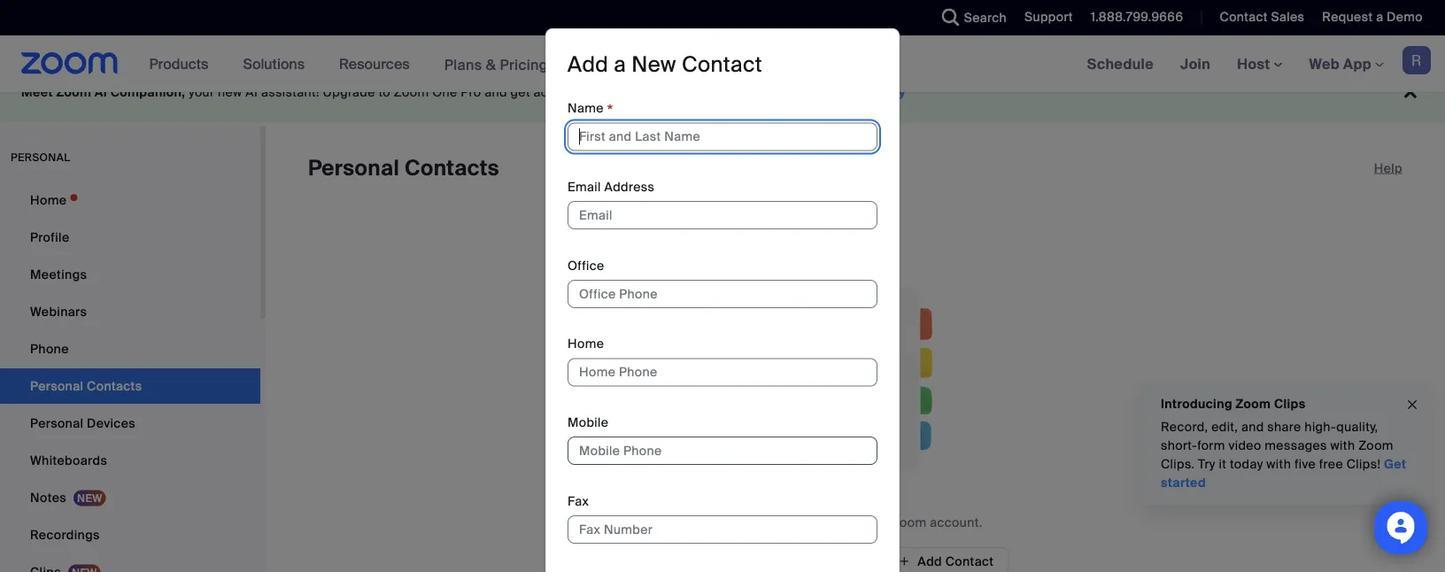 Task type: locate. For each thing, give the bounding box(es) containing it.
1.888.799.9666
[[1091, 9, 1184, 25]]

added
[[805, 514, 844, 530]]

your
[[189, 84, 215, 101], [862, 514, 888, 530]]

devices
[[87, 415, 136, 431]]

1 vertical spatial home
[[568, 336, 604, 352]]

profile
[[30, 229, 69, 245]]

meetings link
[[0, 257, 260, 292]]

upgrade
[[323, 84, 375, 101], [814, 84, 868, 101]]

0 horizontal spatial upgrade
[[323, 84, 375, 101]]

1.888.799.9666 button up "schedule"
[[1078, 0, 1188, 35]]

2 horizontal spatial to
[[847, 514, 859, 530]]

personal
[[308, 155, 400, 182], [30, 415, 84, 431]]

ai
[[95, 84, 107, 101], [246, 84, 258, 101], [596, 84, 608, 101]]

no contacts added to your zoom account.
[[728, 514, 983, 530]]

plans & pricing
[[444, 55, 548, 74]]

today inside meet zoom ai companion, footer
[[871, 84, 906, 101]]

add inside add a new contact dialog
[[568, 51, 609, 79]]

a left the new
[[614, 51, 626, 79]]

1 horizontal spatial your
[[862, 514, 888, 530]]

join
[[1181, 54, 1211, 73]]

share
[[1268, 419, 1302, 435]]

contact sales link
[[1207, 0, 1309, 35], [1220, 9, 1305, 25]]

pricing
[[500, 55, 548, 74]]

personal inside menu
[[30, 415, 84, 431]]

zoom up the add icon
[[892, 514, 927, 530]]

1 horizontal spatial home
[[568, 336, 604, 352]]

0 vertical spatial and
[[485, 84, 507, 101]]

Home text field
[[568, 359, 878, 387]]

home up the profile
[[30, 192, 67, 208]]

add inside add contact button
[[918, 553, 942, 569]]

0 vertical spatial your
[[189, 84, 215, 101]]

support link
[[1011, 0, 1078, 35], [1025, 9, 1073, 25]]

1 horizontal spatial with
[[1331, 437, 1355, 454]]

zoom up clips!
[[1359, 437, 1394, 454]]

schedule link
[[1074, 35, 1167, 92]]

form
[[1197, 437, 1225, 454]]

webinars link
[[0, 294, 260, 329]]

office
[[568, 258, 604, 274]]

0 horizontal spatial contact
[[682, 51, 762, 79]]

record,
[[1161, 419, 1208, 435]]

personal for personal contacts
[[308, 155, 400, 182]]

1 horizontal spatial upgrade
[[814, 84, 868, 101]]

banner
[[0, 35, 1445, 93]]

1 vertical spatial a
[[614, 51, 626, 79]]

1 vertical spatial contact
[[682, 51, 762, 79]]

to right added
[[847, 514, 859, 530]]

0 horizontal spatial a
[[614, 51, 626, 79]]

email address
[[568, 179, 655, 195]]

with down messages
[[1267, 456, 1291, 472]]

your inside meet zoom ai companion, footer
[[189, 84, 215, 101]]

meetings navigation
[[1074, 35, 1445, 93]]

your for to
[[862, 514, 888, 530]]

to left "one"
[[379, 84, 391, 101]]

1 vertical spatial and
[[1242, 419, 1264, 435]]

upgrade right assistant! at the top of page
[[323, 84, 375, 101]]

request a demo link
[[1309, 0, 1445, 35], [1323, 9, 1423, 25]]

0 vertical spatial add
[[568, 51, 609, 79]]

get started link
[[1161, 456, 1407, 491]]

video
[[1229, 437, 1262, 454]]

0 horizontal spatial add
[[568, 51, 609, 79]]

0 horizontal spatial today
[[871, 84, 906, 101]]

product information navigation
[[136, 35, 561, 93]]

a for add
[[614, 51, 626, 79]]

1 horizontal spatial a
[[1376, 9, 1384, 25]]

0 horizontal spatial your
[[189, 84, 215, 101]]

2 upgrade from the left
[[814, 84, 868, 101]]

0 horizontal spatial home
[[30, 192, 67, 208]]

zoom logo image
[[21, 52, 118, 74]]

close image
[[1405, 395, 1420, 415]]

ai up * on the left of page
[[596, 84, 608, 101]]

to right 'access'
[[580, 84, 592, 101]]

ai down zoom logo
[[95, 84, 107, 101]]

upgrade right cost. at the top right of the page
[[814, 84, 868, 101]]

personal contacts
[[308, 155, 499, 182]]

messages
[[1265, 437, 1327, 454]]

add a new contact dialog
[[546, 29, 900, 572]]

1.888.799.9666 button
[[1078, 0, 1188, 35], [1091, 9, 1184, 25]]

0 vertical spatial contact
[[1220, 9, 1268, 25]]

1 horizontal spatial today
[[1230, 456, 1263, 472]]

recordings
[[30, 527, 100, 543]]

1 vertical spatial add
[[918, 553, 942, 569]]

add up 'access'
[[568, 51, 609, 79]]

ai right new
[[246, 84, 258, 101]]

Fax text field
[[568, 516, 878, 544]]

zoom
[[56, 84, 91, 101], [394, 84, 429, 101], [1236, 395, 1271, 412], [1359, 437, 1394, 454], [892, 514, 927, 530]]

a
[[1376, 9, 1384, 25], [614, 51, 626, 79]]

1 vertical spatial your
[[862, 514, 888, 530]]

your left new
[[189, 84, 215, 101]]

request a demo
[[1323, 9, 1423, 25]]

and left get
[[485, 84, 507, 101]]

get started
[[1161, 456, 1407, 491]]

1 horizontal spatial contact
[[946, 553, 994, 569]]

personal menu menu
[[0, 182, 260, 572]]

contact left 'sales'
[[1220, 9, 1268, 25]]

0 vertical spatial today
[[871, 84, 906, 101]]

1 horizontal spatial and
[[1242, 419, 1264, 435]]

phone link
[[0, 331, 260, 367]]

contact down account.
[[946, 553, 994, 569]]

Office Phone text field
[[568, 280, 878, 308]]

contact
[[1220, 9, 1268, 25], [682, 51, 762, 79], [946, 553, 994, 569]]

your right added
[[862, 514, 888, 530]]

contact sales link up join
[[1207, 0, 1309, 35]]

0 vertical spatial personal
[[308, 155, 400, 182]]

email
[[568, 179, 601, 195]]

0 vertical spatial home
[[30, 192, 67, 208]]

recordings link
[[0, 517, 260, 553]]

request
[[1323, 9, 1373, 25]]

plans & pricing link
[[444, 55, 548, 74], [444, 55, 548, 74]]

help
[[1374, 160, 1403, 176]]

1 horizontal spatial ai
[[246, 84, 258, 101]]

home
[[30, 192, 67, 208], [568, 336, 604, 352]]

0 horizontal spatial personal
[[30, 415, 84, 431]]

a inside dialog
[[614, 51, 626, 79]]

1 vertical spatial today
[[1230, 456, 1263, 472]]

2 horizontal spatial ai
[[596, 84, 608, 101]]

First and Last Name text field
[[568, 123, 878, 151]]

with up free
[[1331, 437, 1355, 454]]

add right the add icon
[[918, 553, 942, 569]]

home down office
[[568, 336, 604, 352]]

today
[[871, 84, 906, 101], [1230, 456, 1263, 472]]

and up video on the bottom of the page
[[1242, 419, 1264, 435]]

0 vertical spatial a
[[1376, 9, 1384, 25]]

1 horizontal spatial add
[[918, 553, 942, 569]]

0 horizontal spatial and
[[485, 84, 507, 101]]

companion
[[611, 84, 681, 101]]

with
[[1331, 437, 1355, 454], [1267, 456, 1291, 472]]

personal
[[11, 151, 70, 164]]

0 horizontal spatial ai
[[95, 84, 107, 101]]

add
[[568, 51, 609, 79], [918, 553, 942, 569]]

a for request
[[1376, 9, 1384, 25]]

contact up the no
[[682, 51, 762, 79]]

edit,
[[1212, 419, 1238, 435]]

0 horizontal spatial with
[[1267, 456, 1291, 472]]

1 horizontal spatial personal
[[308, 155, 400, 182]]

meet
[[21, 84, 53, 101]]

mobile
[[568, 415, 609, 431]]

try
[[1198, 456, 1216, 472]]

1 ai from the left
[[95, 84, 107, 101]]

get
[[511, 84, 530, 101]]

a left demo at the top right
[[1376, 9, 1384, 25]]

2 vertical spatial contact
[[946, 553, 994, 569]]

1 vertical spatial personal
[[30, 415, 84, 431]]



Task type: vqa. For each thing, say whether or not it's contained in the screenshot.
Name
yes



Task type: describe. For each thing, give the bounding box(es) containing it.
companion,
[[110, 84, 185, 101]]

2 horizontal spatial contact
[[1220, 9, 1268, 25]]

add contact button
[[883, 547, 1009, 572]]

upgrade today link
[[814, 84, 906, 101]]

access
[[534, 84, 577, 101]]

pro
[[461, 84, 481, 101]]

contacts
[[405, 155, 499, 182]]

clips!
[[1347, 456, 1381, 472]]

new
[[632, 51, 676, 79]]

personal devices link
[[0, 406, 260, 441]]

add contact
[[918, 553, 994, 569]]

introducing zoom clips
[[1161, 395, 1306, 412]]

notes link
[[0, 480, 260, 515]]

Email Address text field
[[568, 202, 878, 230]]

personal devices
[[30, 415, 136, 431]]

join link
[[1167, 35, 1224, 92]]

it
[[1219, 456, 1227, 472]]

&
[[486, 55, 496, 74]]

record, edit, and share high-quality, short-form video messages with zoom clips. try it today with five free clips!
[[1161, 419, 1394, 472]]

contact sales link up 'meetings' navigation on the top of the page
[[1220, 9, 1305, 25]]

name *
[[568, 100, 613, 121]]

name
[[568, 100, 604, 117]]

0 horizontal spatial to
[[379, 84, 391, 101]]

schedule
[[1087, 54, 1154, 73]]

3 ai from the left
[[596, 84, 608, 101]]

clips
[[1274, 395, 1306, 412]]

webinars
[[30, 303, 87, 320]]

and inside record, edit, and share high-quality, short-form video messages with zoom clips. try it today with five free clips!
[[1242, 419, 1264, 435]]

whiteboards
[[30, 452, 107, 468]]

account.
[[930, 514, 983, 530]]

1 vertical spatial with
[[1267, 456, 1291, 472]]

zoom inside record, edit, and share high-quality, short-form video messages with zoom clips. try it today with five free clips!
[[1359, 437, 1394, 454]]

plans
[[444, 55, 482, 74]]

zoom left "one"
[[394, 84, 429, 101]]

new
[[218, 84, 242, 101]]

no
[[700, 84, 715, 101]]

home inside home link
[[30, 192, 67, 208]]

quality,
[[1337, 419, 1378, 435]]

contact sales
[[1220, 9, 1305, 25]]

home inside add a new contact dialog
[[568, 336, 604, 352]]

one
[[432, 84, 458, 101]]

phone
[[30, 341, 69, 357]]

no
[[728, 514, 746, 530]]

demo
[[1387, 9, 1423, 25]]

introducing
[[1161, 395, 1233, 412]]

short-
[[1161, 437, 1197, 454]]

your for companion,
[[189, 84, 215, 101]]

contact inside add contact button
[[946, 553, 994, 569]]

five
[[1295, 456, 1316, 472]]

cost.
[[781, 84, 811, 101]]

add for add contact
[[918, 553, 942, 569]]

at
[[685, 84, 696, 101]]

0 vertical spatial with
[[1331, 437, 1355, 454]]

add image
[[898, 554, 911, 569]]

support
[[1025, 9, 1073, 25]]

meetings
[[30, 266, 87, 283]]

meet zoom ai companion, your new ai assistant! upgrade to zoom one pro and get access to ai companion at no additional cost. upgrade today
[[21, 84, 906, 101]]

assistant!
[[261, 84, 320, 101]]

contact inside add a new contact dialog
[[682, 51, 762, 79]]

add for add a new contact
[[568, 51, 609, 79]]

meet zoom ai companion, footer
[[0, 62, 1445, 123]]

personal for personal devices
[[30, 415, 84, 431]]

contacts
[[749, 514, 802, 530]]

free
[[1319, 456, 1344, 472]]

profile link
[[0, 220, 260, 255]]

notes
[[30, 489, 66, 506]]

banner containing schedule
[[0, 35, 1445, 93]]

started
[[1161, 475, 1206, 491]]

Mobile text field
[[568, 437, 878, 466]]

*
[[607, 101, 613, 121]]

clips.
[[1161, 456, 1195, 472]]

2 ai from the left
[[246, 84, 258, 101]]

zoom down zoom logo
[[56, 84, 91, 101]]

and inside meet zoom ai companion, footer
[[485, 84, 507, 101]]

1 upgrade from the left
[[323, 84, 375, 101]]

home link
[[0, 182, 260, 218]]

get
[[1384, 456, 1407, 472]]

high-
[[1305, 419, 1337, 435]]

help link
[[1374, 154, 1403, 182]]

whiteboards link
[[0, 443, 260, 478]]

1 horizontal spatial to
[[580, 84, 592, 101]]

zoom left clips
[[1236, 395, 1271, 412]]

add a new contact
[[568, 51, 762, 79]]

1.888.799.9666 button up "schedule" link on the top
[[1091, 9, 1184, 25]]

address
[[604, 179, 655, 195]]

fax
[[568, 493, 589, 510]]

additional
[[718, 84, 778, 101]]

today inside record, edit, and share high-quality, short-form video messages with zoom clips. try it today with five free clips!
[[1230, 456, 1263, 472]]

sales
[[1271, 9, 1305, 25]]



